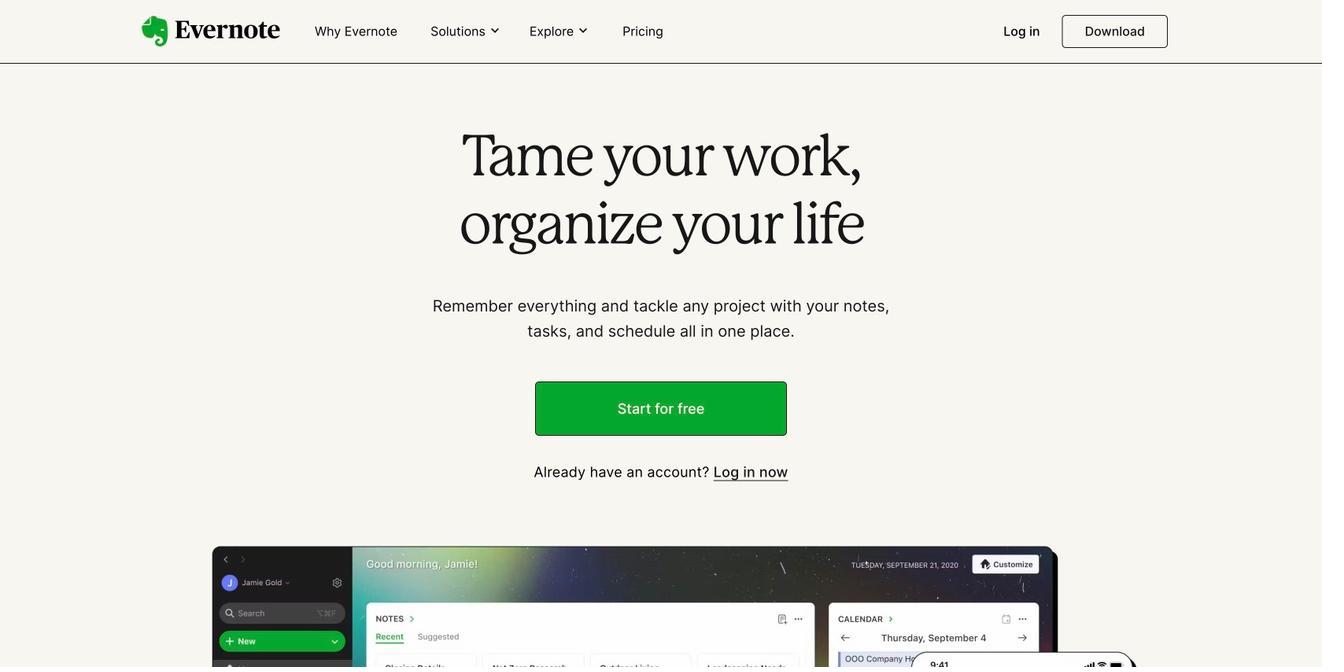 Task type: vqa. For each thing, say whether or not it's contained in the screenshot.
the Alejandro
no



Task type: locate. For each thing, give the bounding box(es) containing it.
home-widgets hero screen image
[[142, 547, 1181, 668]]

evernote logo image
[[142, 16, 280, 47]]



